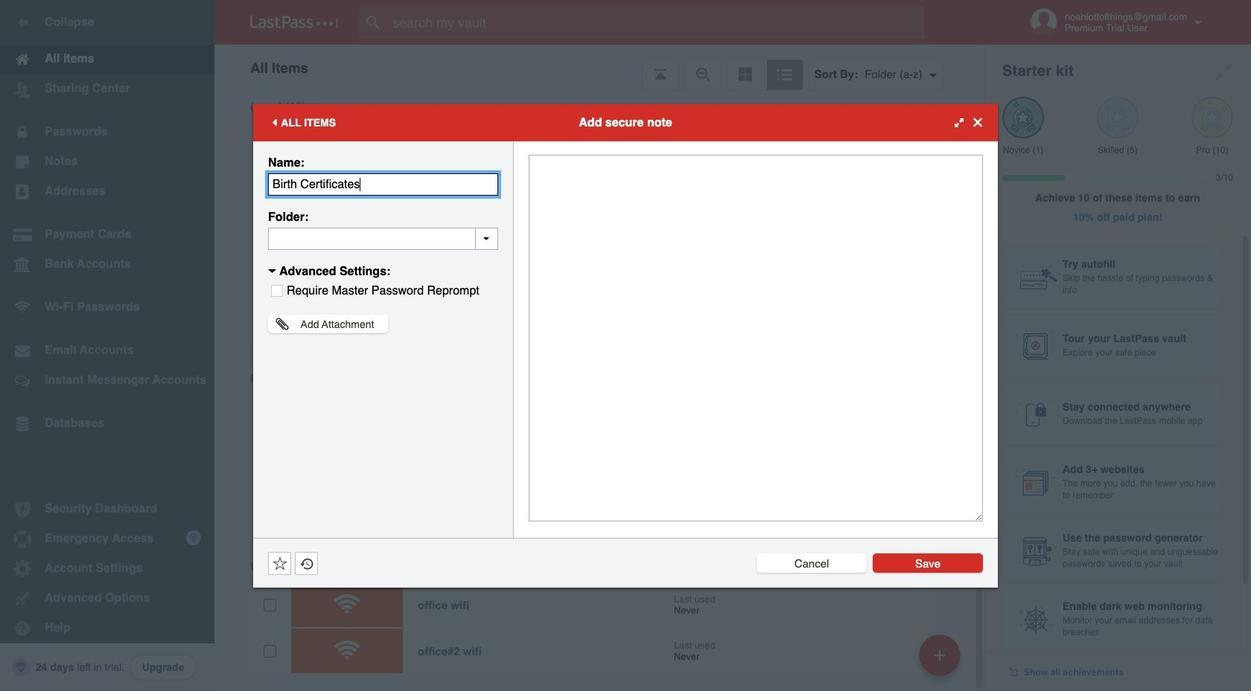 Task type: describe. For each thing, give the bounding box(es) containing it.
vault options navigation
[[215, 45, 985, 89]]

new item navigation
[[914, 631, 970, 692]]

new item image
[[935, 651, 945, 661]]

search my vault text field
[[359, 6, 954, 39]]



Task type: locate. For each thing, give the bounding box(es) containing it.
None text field
[[268, 173, 498, 196], [268, 228, 498, 250], [268, 173, 498, 196], [268, 228, 498, 250]]

main navigation navigation
[[0, 0, 215, 692]]

Search search field
[[359, 6, 954, 39]]

dialog
[[253, 104, 998, 588]]

None text field
[[529, 155, 983, 522]]

lastpass image
[[250, 16, 338, 29]]



